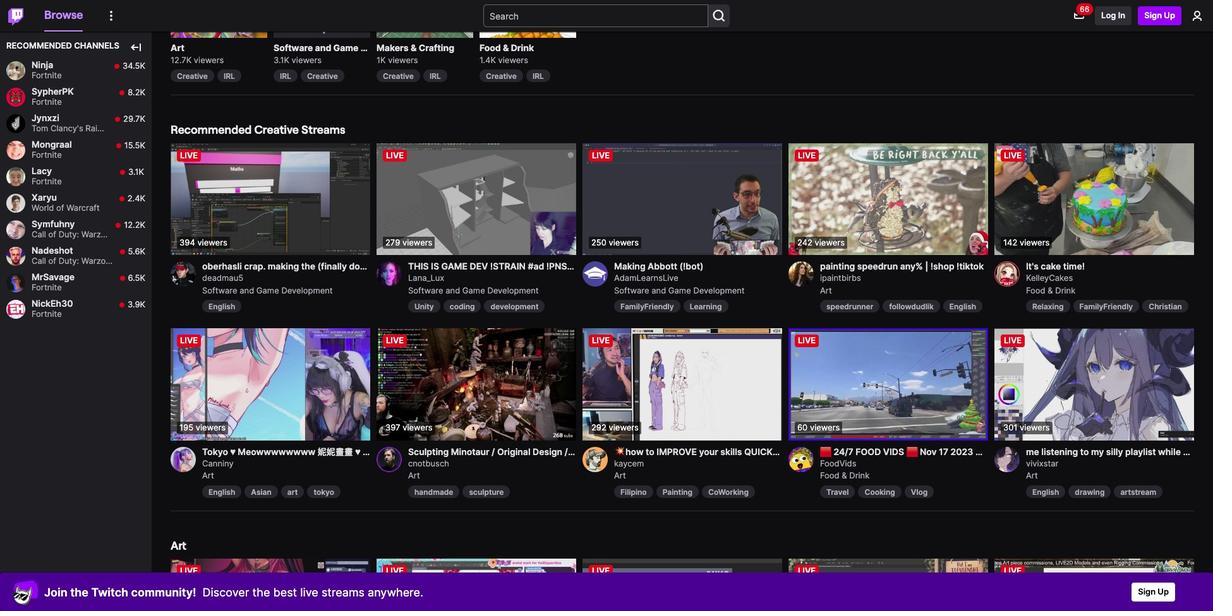 Task type: describe. For each thing, give the bounding box(es) containing it.
oberhasli
[[202, 261, 242, 272]]

best
[[273, 586, 297, 599]]

2 ♥ from the left
[[355, 447, 361, 457]]

viewers inside makers & crafting 1k viewers
[[388, 55, 418, 65]]

0 horizontal spatial food & drink link
[[480, 41, 576, 54]]

software and game development link for oberhasli
[[202, 285, 333, 296]]

2 / from the left
[[565, 447, 568, 457]]

software and game development link down software and game development cover image
[[274, 41, 418, 54]]

tom
[[32, 123, 48, 133]]

artstream link
[[1114, 486, 1163, 498]]

art down kaycem
[[614, 471, 626, 481]]

viewers inside the food & drink 1.4k viewers
[[498, 55, 528, 65]]

1 familyfriendly link from the left
[[614, 300, 680, 313]]

join the twitch community! discover the best live streams anywhere.
[[44, 586, 423, 599]]

mrsavage fortnite
[[32, 272, 75, 293]]

food for food & drink
[[820, 471, 840, 481]]

creative down 3.1k viewers 'link'
[[307, 71, 338, 81]]

development inside software and game development 3.1k viewers
[[361, 42, 418, 53]]

development inside this is game dev  !strain #ad !pns !star lana_lux software and game development
[[487, 285, 539, 296]]

handmade link
[[408, 486, 460, 498]]

game inside making abbott (!bot) adamlearnslive software and game development
[[668, 285, 691, 296]]

lacy
[[32, 166, 52, 177]]

mongraal image
[[6, 141, 25, 160]]

kelleycakes
[[1026, 273, 1073, 283]]

deadmau5 image
[[171, 262, 196, 287]]

adamlearnslive image
[[583, 262, 608, 287]]

actors
[[402, 261, 430, 272]]

travel link
[[820, 486, 855, 498]]

1 vertical spatial sign up
[[1138, 587, 1169, 597]]

lacy fortnite
[[32, 166, 62, 187]]

and inside oberhasli crap. making the (finally done) audio actors interactive. deadmau5 software and game development
[[240, 285, 254, 296]]

relaxing link
[[1026, 300, 1070, 313]]

ipaintbirbs image
[[789, 262, 814, 287]]

vivixstar image
[[995, 447, 1020, 473]]

vlog
[[911, 488, 928, 497]]

tokyo ♥ meowwwwwwww 妮妮畫畫 ♥ !spin !sr canniny art
[[202, 447, 397, 481]]

software inside making abbott (!bot) adamlearnslive software and game development
[[614, 285, 649, 296]]

symfuhny call of duty: warzone
[[32, 219, 115, 240]]

12.2k
[[124, 220, 145, 230]]

and inside software and game development 3.1k viewers
[[315, 42, 331, 53]]

call for nadeshot
[[32, 256, 46, 266]]

of for xaryu
[[56, 203, 64, 213]]

kaycem link
[[614, 447, 782, 470]]

six
[[121, 123, 133, 133]]

software inside this is game dev  !strain #ad !pns !star lana_lux software and game development
[[408, 285, 443, 296]]

unity
[[415, 302, 434, 312]]

foodvids image
[[789, 447, 814, 473]]

& for food & drink 1.4k viewers
[[503, 42, 509, 53]]

xaryu world of warcraft
[[32, 192, 100, 213]]

mrsavage
[[32, 272, 75, 283]]

the inside oberhasli crap. making the (finally done) audio actors interactive. deadmau5 software and game development
[[301, 261, 315, 272]]

drink for food & drink 1.4k viewers
[[511, 42, 534, 53]]

fortnite for nickeh30
[[32, 309, 62, 319]]

recommended for recommended channels
[[6, 40, 72, 51]]

dev
[[470, 261, 488, 272]]

mrsavage image
[[6, 273, 25, 292]]

34.5k
[[123, 61, 145, 71]]

adamlearnslive
[[614, 273, 679, 283]]

audio
[[376, 261, 400, 272]]

crap.
[[244, 261, 266, 272]]

game inside software and game development 3.1k viewers
[[333, 42, 359, 53]]

call for symfuhny
[[32, 230, 46, 240]]

3.1k viewers link
[[274, 55, 322, 65]]

cake
[[1041, 261, 1061, 272]]

creative for art
[[177, 71, 208, 81]]

and inside this is game dev  !strain #ad !pns !star lana_lux software and game development
[[446, 285, 460, 296]]

sculpting
[[408, 447, 449, 457]]

1k viewers link
[[377, 55, 418, 65]]

software and game development link for this
[[408, 285, 539, 296]]

1.4k
[[480, 55, 496, 65]]

art link for painting speedrun any% | !shop !tiktok
[[820, 285, 832, 296]]

streams
[[322, 586, 365, 599]]

nickeh30 image
[[6, 300, 25, 319]]

sypherpk
[[32, 86, 74, 97]]

12.7k
[[171, 55, 192, 65]]

creative link for art
[[171, 70, 214, 82]]

and inside making abbott (!bot) adamlearnslive software and game development
[[652, 285, 666, 296]]

sign for top sign up button
[[1145, 10, 1162, 20]]

world
[[32, 203, 54, 213]]

listening
[[1042, 447, 1078, 457]]

english link down deadmau5
[[202, 300, 242, 313]]

food inside it's cake time! kelleycakes food & drink
[[1026, 285, 1046, 296]]

!spin
[[363, 447, 384, 457]]

english link down vivixstar
[[1026, 486, 1066, 498]]

while
[[1158, 447, 1181, 457]]

up for bottommost sign up button
[[1158, 587, 1169, 597]]

makers
[[377, 42, 409, 53]]

creative link for makers
[[377, 70, 420, 82]]

unity link
[[408, 300, 440, 313]]

& for food & drink
[[842, 471, 847, 481]]

irl for makers & crafting
[[430, 71, 441, 81]]

christian
[[1149, 302, 1182, 312]]

sculpture
[[469, 488, 504, 497]]

warzone for symfuhny
[[81, 230, 115, 240]]

up for top sign up button
[[1164, 10, 1175, 20]]

recommended channels group
[[0, 32, 157, 323]]

fortnite for mongraal
[[32, 150, 62, 160]]

warcraft
[[66, 203, 100, 213]]

recommended for recommended creative streams
[[171, 123, 252, 137]]

english for english link under deadmau5
[[209, 302, 235, 312]]

handmade
[[415, 488, 453, 497]]

fortnite for sypherpk
[[32, 97, 62, 107]]

english link down canniny
[[202, 486, 242, 498]]

development link
[[484, 300, 545, 313]]

coding link
[[443, 300, 481, 313]]

drawing
[[1075, 488, 1105, 497]]

followdudlik
[[889, 302, 934, 312]]

mongraal
[[32, 139, 72, 150]]

making abbott (!bot) adamlearnslive software and game development
[[614, 261, 745, 296]]

foodvids link
[[820, 447, 988, 470]]

foodvids
[[820, 459, 857, 469]]

sculpture link
[[463, 486, 510, 498]]

speedrunner
[[827, 302, 874, 312]]

cooking
[[865, 488, 895, 497]]

3.1k inside recommended channels group
[[128, 167, 144, 177]]

software and game development link for making
[[614, 285, 745, 296]]

food & drink 1.4k viewers
[[480, 42, 534, 65]]

1k
[[377, 55, 386, 65]]

software and game development 3.1k viewers
[[274, 42, 418, 65]]

xaryu
[[32, 192, 57, 203]]

duty: for symfuhny
[[59, 230, 79, 240]]

kaycem image
[[583, 447, 608, 473]]

ninja fortnite
[[32, 60, 62, 80]]

irl link for art
[[217, 70, 241, 82]]

art link
[[281, 486, 304, 498]]

my
[[1091, 447, 1104, 457]]

nadeshot
[[32, 245, 73, 256]]

viewers inside software and game development 3.1k viewers
[[292, 55, 322, 65]]

symfuhny image
[[6, 220, 25, 239]]

software and game development cover image image
[[274, 0, 370, 38]]

1 / from the left
[[492, 447, 495, 457]]

!shop
[[931, 261, 955, 272]]

learning link
[[684, 300, 728, 313]]

drink inside it's cake time! kelleycakes food & drink
[[1055, 285, 1076, 296]]

art inside art 12.7k viewers
[[171, 42, 185, 53]]

channels
[[74, 40, 119, 51]]

log in button
[[1095, 6, 1132, 25]]

christian link
[[1143, 300, 1189, 313]]

english for english link under vivixstar
[[1033, 488, 1059, 497]]

ninja image
[[6, 61, 25, 80]]

food & drink
[[820, 471, 870, 481]]

warzone for nadeshot
[[81, 256, 115, 266]]

sypherpk image
[[6, 88, 25, 107]]

discover
[[203, 586, 249, 599]]

is
[[431, 261, 439, 272]]

fortnite for lacy
[[32, 176, 62, 187]]

sign for bottommost sign up button
[[1138, 587, 1156, 597]]

!pns
[[546, 261, 567, 272]]



Task type: locate. For each thing, give the bounding box(es) containing it.
asian link
[[245, 486, 278, 498]]

live
[[300, 586, 318, 599]]

jynxzi image
[[6, 114, 25, 133]]

/
[[492, 447, 495, 457], [565, 447, 568, 457]]

game
[[441, 261, 468, 272]]

4
[[589, 447, 595, 457]]

recommended
[[6, 40, 72, 51], [171, 123, 252, 137]]

and up 3.1k viewers 'link'
[[315, 42, 331, 53]]

4 creative link from the left
[[480, 70, 523, 82]]

creative link down 1k viewers link
[[377, 70, 420, 82]]

drink up 1.4k viewers link
[[511, 42, 534, 53]]

warzone left 5.6k
[[81, 256, 115, 266]]

0 vertical spatial of
[[56, 203, 64, 213]]

2 familyfriendly link from the left
[[1073, 300, 1139, 313]]

up
[[1164, 10, 1175, 20], [1158, 587, 1169, 597]]

fortnite for ninja
[[32, 70, 62, 80]]

viewers
[[194, 55, 224, 65], [292, 55, 322, 65], [388, 55, 418, 65], [498, 55, 528, 65]]

food & drink link for kelleycakes
[[1026, 285, 1076, 296]]

1 vertical spatial sign
[[1138, 587, 1156, 597]]

fortnite up jynxzi in the top of the page
[[32, 97, 62, 107]]

food for food & drink 1.4k viewers
[[480, 42, 501, 53]]

art down ipaintbirbs
[[820, 285, 832, 296]]

1 warzone from the top
[[81, 230, 115, 240]]

& down kelleycakes
[[1048, 285, 1053, 296]]

nadeshot call of duty: warzone
[[32, 245, 115, 266]]

playlist
[[1125, 447, 1156, 457]]

call inside symfuhny call of duty: warzone
[[32, 230, 46, 240]]

software and game development link down crap.
[[202, 285, 333, 296]]

development up 1k viewers link
[[361, 42, 418, 53]]

relaxing
[[1033, 302, 1064, 312]]

development down making
[[281, 285, 333, 296]]

irl down 3.1k viewers 'link'
[[280, 71, 291, 81]]

making
[[268, 261, 299, 272]]

3.1k down software and game development cover image
[[274, 55, 289, 65]]

canniny image
[[171, 447, 196, 473]]

sign
[[1145, 10, 1162, 20], [1138, 587, 1156, 597]]

& up 1.4k viewers link
[[503, 42, 509, 53]]

irl for food & drink
[[533, 71, 544, 81]]

drink down foodvids
[[849, 471, 870, 481]]

& for makers & crafting 1k viewers
[[411, 42, 417, 53]]

0 horizontal spatial familyfriendly link
[[614, 300, 680, 313]]

0 vertical spatial sign
[[1145, 10, 1162, 20]]

twitch
[[91, 586, 128, 599]]

ninja
[[32, 60, 53, 70]]

creative down 12.7k viewers link
[[177, 71, 208, 81]]

drink down kelleycakes
[[1055, 285, 1076, 296]]

kelleycakes image
[[995, 262, 1020, 287]]

vlog link
[[905, 486, 934, 498]]

software inside oberhasli crap. making the (finally done) audio actors interactive. deadmau5 software and game development
[[202, 285, 237, 296]]

!sr
[[386, 447, 397, 457]]

software and game development link up coding link
[[408, 285, 539, 296]]

& down foodvids
[[842, 471, 847, 481]]

2 vertical spatial of
[[48, 256, 56, 266]]

1 vertical spatial 3.1k
[[128, 167, 144, 177]]

tokyo
[[202, 447, 228, 457]]

1 fortnite from the top
[[32, 70, 62, 80]]

0 vertical spatial recommended
[[6, 40, 72, 51]]

art down vivixstar
[[1026, 471, 1038, 481]]

(finally
[[318, 261, 347, 272]]

0 vertical spatial 3.1k
[[274, 55, 289, 65]]

creative down 1.4k viewers link
[[486, 71, 517, 81]]

0 horizontal spatial 3.1k
[[128, 167, 144, 177]]

Search Input search field
[[483, 4, 708, 27]]

2 vertical spatial food & drink link
[[820, 471, 870, 481]]

duty: inside symfuhny call of duty: warzone
[[59, 230, 79, 240]]

& inside makers & crafting 1k viewers
[[411, 42, 417, 53]]

4 irl link from the left
[[526, 70, 550, 82]]

art link down ipaintbirbs
[[820, 285, 832, 296]]

1 creative link from the left
[[171, 70, 214, 82]]

oberhasli crap. making the (finally done) audio actors interactive. deadmau5 software and game development
[[202, 261, 480, 296]]

viewers inside art 12.7k viewers
[[194, 55, 224, 65]]

art down canniny
[[202, 471, 214, 481]]

art link down canniny
[[202, 471, 214, 481]]

0 vertical spatial drink
[[511, 42, 534, 53]]

art link up 12.7k viewers link
[[171, 41, 267, 54]]

development inside oberhasli crap. making the (finally done) audio actors interactive. deadmau5 software and game development
[[281, 285, 333, 296]]

1 horizontal spatial recommended
[[171, 123, 252, 137]]

game up coding link
[[462, 285, 485, 296]]

the left best
[[252, 586, 270, 599]]

english for english link underneath canniny
[[209, 488, 235, 497]]

anywhere.
[[368, 586, 423, 599]]

1 horizontal spatial /
[[565, 447, 568, 457]]

warzone inside nadeshot call of duty: warzone
[[81, 256, 115, 266]]

1 horizontal spatial drink
[[849, 471, 870, 481]]

familyfriendly link down time!
[[1073, 300, 1139, 313]]

game inside oberhasli crap. making the (finally done) audio actors interactive. deadmau5 software and game development
[[256, 285, 279, 296]]

duty: for nadeshot
[[59, 256, 79, 266]]

irl link down 1.4k viewers link
[[526, 70, 550, 82]]

food & drink link down kelleycakes
[[1026, 285, 1076, 296]]

1 irl from the left
[[224, 71, 235, 81]]

2 familyfriendly from the left
[[1080, 302, 1133, 312]]

and down crap.
[[240, 285, 254, 296]]

doing
[[1183, 447, 1207, 457]]

creative link down 3.1k viewers 'link'
[[301, 70, 344, 82]]

#ad
[[528, 261, 544, 272]]

mongraal fortnite
[[32, 139, 72, 160]]

me listening to my silly playlist while doing a vivixstar art
[[1026, 447, 1213, 481]]

call up nadeshot
[[32, 230, 46, 240]]

a
[[1210, 447, 1213, 457]]

2 vertical spatial drink
[[849, 471, 870, 481]]

3 viewers from the left
[[388, 55, 418, 65]]

food down kelleycakes
[[1026, 285, 1046, 296]]

english link down !tiktok on the right top of the page
[[943, 300, 983, 313]]

1 horizontal spatial familyfriendly
[[1080, 302, 1133, 312]]

art link down vivixstar
[[1026, 471, 1038, 481]]

creative down 1k viewers link
[[383, 71, 414, 81]]

done)
[[349, 261, 374, 272]]

game down (!bot)
[[668, 285, 691, 296]]

fortnite inside mongraal fortnite
[[32, 150, 62, 160]]

1 viewers from the left
[[194, 55, 224, 65]]

drink inside the food & drink 1.4k viewers
[[511, 42, 534, 53]]

warzone inside symfuhny call of duty: warzone
[[81, 230, 115, 240]]

0 horizontal spatial food
[[480, 42, 501, 53]]

irl link down 3.1k viewers 'link'
[[274, 70, 298, 82]]

of up mrsavage
[[48, 256, 56, 266]]

1 vertical spatial duty:
[[59, 256, 79, 266]]

1 horizontal spatial 3.1k
[[274, 55, 289, 65]]

interactive.
[[432, 261, 480, 272]]

3.9k
[[128, 300, 145, 310]]

2 irl link from the left
[[274, 70, 298, 82]]

1 ♥ from the left
[[230, 447, 236, 457]]

fortnite up nickeh30
[[32, 283, 62, 293]]

nickeh30
[[32, 299, 73, 309]]

art inside sculpting minotaur / original design / day 4 cnotbusch art
[[408, 471, 420, 481]]

0 horizontal spatial the
[[70, 586, 88, 599]]

familyfriendly down time!
[[1080, 302, 1133, 312]]

0 horizontal spatial ♥
[[230, 447, 236, 457]]

art
[[287, 488, 298, 497]]

art link down kaycem
[[614, 471, 626, 481]]

6 fortnite from the top
[[32, 309, 62, 319]]

browse link
[[44, 0, 83, 30]]

1 vertical spatial recommended
[[171, 123, 252, 137]]

1 familyfriendly from the left
[[621, 302, 674, 312]]

0 vertical spatial food & drink link
[[480, 41, 576, 54]]

recommended inside group
[[6, 40, 72, 51]]

irl link
[[217, 70, 241, 82], [274, 70, 298, 82], [423, 70, 447, 82], [526, 70, 550, 82]]

0 vertical spatial up
[[1164, 10, 1175, 20]]

duty: up mrsavage
[[59, 256, 79, 266]]

familyfriendly down adamlearnslive
[[621, 302, 674, 312]]

fortnite for mrsavage
[[32, 283, 62, 293]]

creative left streams
[[254, 123, 299, 137]]

1 horizontal spatial food
[[820, 471, 840, 481]]

english down vivixstar
[[1033, 488, 1059, 497]]

the right join at the left bottom
[[70, 586, 88, 599]]

1 vertical spatial of
[[48, 230, 56, 240]]

food & drink link for foodvids
[[820, 471, 870, 481]]

3 irl link from the left
[[423, 70, 447, 82]]

of inside xaryu world of warcraft
[[56, 203, 64, 213]]

browse
[[44, 8, 83, 22]]

of right world
[[56, 203, 64, 213]]

!strain
[[490, 261, 526, 272]]

english link
[[202, 300, 242, 313], [943, 300, 983, 313], [202, 486, 242, 498], [1026, 486, 1066, 498]]

lana_lux image
[[377, 262, 402, 287]]

food & drink cover image image
[[480, 0, 576, 38]]

fortnite right nickeh30 image
[[32, 309, 62, 319]]

art inside me listening to my silly playlist while doing a vivixstar art
[[1026, 471, 1038, 481]]

software up 3.1k viewers 'link'
[[274, 42, 313, 53]]

food & drink link down foodvids
[[820, 471, 870, 481]]

4 fortnite from the top
[[32, 176, 62, 187]]

fortnite inside mrsavage fortnite
[[32, 283, 62, 293]]

0 horizontal spatial drink
[[511, 42, 534, 53]]

tokyo link
[[307, 486, 341, 498]]

software down deadmau5
[[202, 285, 237, 296]]

warzone
[[81, 230, 115, 240], [81, 256, 115, 266]]

cnotbusch image
[[377, 447, 402, 473]]

irl link for makers
[[423, 70, 447, 82]]

fortnite up xaryu
[[32, 176, 62, 187]]

travel
[[827, 488, 849, 497]]

art up 12.7k
[[171, 42, 185, 53]]

game down software and game development cover image
[[333, 42, 359, 53]]

art link for me listening to my silly playlist while doing a
[[1026, 471, 1038, 481]]

3 irl from the left
[[430, 71, 441, 81]]

the left (finally
[[301, 261, 315, 272]]

jynxzi tom clancy's rainbow six siege
[[32, 113, 157, 133]]

& inside it's cake time! kelleycakes food & drink
[[1048, 285, 1053, 296]]

art inside tokyo ♥ meowwwwwwww 妮妮畫畫 ♥ !spin !sr canniny art
[[202, 471, 214, 481]]

2 horizontal spatial food & drink link
[[1026, 285, 1076, 296]]

duty: inside nadeshot call of duty: warzone
[[59, 256, 79, 266]]

2 creative link from the left
[[301, 70, 344, 82]]

/ left original
[[492, 447, 495, 457]]

food & drink link up 1.4k viewers link
[[480, 41, 576, 54]]

and up coding link
[[446, 285, 460, 296]]

2 call from the top
[[32, 256, 46, 266]]

0 vertical spatial warzone
[[81, 230, 115, 240]]

2 horizontal spatial food
[[1026, 285, 1046, 296]]

drink for food & drink
[[849, 471, 870, 481]]

0 horizontal spatial familyfriendly
[[621, 302, 674, 312]]

coding
[[450, 302, 475, 312]]

english down deadmau5
[[209, 302, 235, 312]]

1 vertical spatial warzone
[[81, 256, 115, 266]]

/ left day
[[565, 447, 568, 457]]

1 horizontal spatial ♥
[[355, 447, 361, 457]]

irl down the food & drink 1.4k viewers
[[533, 71, 544, 81]]

art link for tokyo ♥ meowwwwwwww 妮妮畫畫 ♥ !spin !sr
[[202, 471, 214, 481]]

live stream preview image
[[171, 143, 370, 256], [377, 143, 576, 256], [583, 143, 782, 256], [789, 143, 988, 256], [995, 143, 1194, 256], [171, 329, 370, 441], [377, 329, 576, 441], [583, 329, 782, 441], [789, 329, 988, 441], [995, 329, 1194, 441], [171, 559, 370, 612], [377, 559, 576, 612], [583, 559, 782, 612], [789, 559, 988, 612], [995, 559, 1194, 612]]

irl down 12.7k viewers link
[[224, 71, 235, 81]]

(!bot)
[[680, 261, 704, 272]]

call inside nadeshot call of duty: warzone
[[32, 256, 46, 266]]

0 vertical spatial sign up button
[[1138, 6, 1182, 25]]

viewers down software and game development cover image
[[292, 55, 322, 65]]

1 irl link from the left
[[217, 70, 241, 82]]

0 horizontal spatial recommended
[[6, 40, 72, 51]]

duty:
[[59, 230, 79, 240], [59, 256, 79, 266]]

coolcat image
[[13, 580, 38, 605]]

drawing link
[[1069, 486, 1111, 498]]

15.5k
[[124, 141, 145, 151]]

creative link down 12.7k viewers link
[[171, 70, 214, 82]]

0 vertical spatial duty:
[[59, 230, 79, 240]]

art link down cnotbusch
[[408, 471, 420, 481]]

learning
[[690, 302, 722, 312]]

2 viewers from the left
[[292, 55, 322, 65]]

1 horizontal spatial familyfriendly link
[[1073, 300, 1139, 313]]

art link for sculpting minotaur / original design / day 4
[[408, 471, 420, 481]]

1 horizontal spatial food & drink link
[[820, 471, 870, 481]]

viewers down makers
[[388, 55, 418, 65]]

makers & crafting cover image image
[[377, 0, 473, 38]]

irl for art
[[224, 71, 235, 81]]

food inside the food & drink 1.4k viewers
[[480, 42, 501, 53]]

familyfriendly link down adamlearnslive
[[614, 300, 680, 313]]

4 viewers from the left
[[498, 55, 528, 65]]

sign up
[[1145, 10, 1175, 20], [1138, 587, 1169, 597]]

call up mrsavage
[[32, 256, 46, 266]]

1 vertical spatial call
[[32, 256, 46, 266]]

art up community!
[[171, 539, 186, 553]]

2 horizontal spatial the
[[301, 261, 315, 272]]

1 horizontal spatial the
[[252, 586, 270, 599]]

creative link down 1.4k viewers link
[[480, 70, 523, 82]]

of inside nadeshot call of duty: warzone
[[48, 256, 56, 266]]

development inside making abbott (!bot) adamlearnslive software and game development
[[693, 285, 745, 296]]

tokyo
[[314, 488, 334, 497]]

1 vertical spatial food
[[1026, 285, 1046, 296]]

5 fortnite from the top
[[32, 283, 62, 293]]

3.1k up the 2.4k
[[128, 167, 144, 177]]

1.4k viewers link
[[480, 55, 528, 65]]

me
[[1026, 447, 1039, 457]]

xaryu image
[[6, 194, 25, 213]]

1 duty: from the top
[[59, 230, 79, 240]]

2 duty: from the top
[[59, 256, 79, 266]]

irl link down crafting at the top left of page
[[423, 70, 447, 82]]

8.2k
[[128, 87, 145, 98]]

irl link for food
[[526, 70, 550, 82]]

2 warzone from the top
[[81, 256, 115, 266]]

♥ right the tokyo
[[230, 447, 236, 457]]

it's
[[1026, 261, 1039, 272]]

creative link for food
[[480, 70, 523, 82]]

sculpting minotaur / original design / day 4 cnotbusch art
[[408, 447, 595, 481]]

0 vertical spatial sign up
[[1145, 10, 1175, 20]]

3.1k
[[274, 55, 289, 65], [128, 167, 144, 177]]

nickeh30 fortnite
[[32, 299, 73, 319]]

warzone down warcraft
[[81, 230, 115, 240]]

english down !tiktok on the right top of the page
[[950, 302, 976, 312]]

1 vertical spatial up
[[1158, 587, 1169, 597]]

art cover image image
[[171, 0, 267, 38]]

29.7k
[[123, 114, 145, 124]]

1 vertical spatial drink
[[1055, 285, 1076, 296]]

0 vertical spatial food
[[480, 42, 501, 53]]

of for nadeshot
[[48, 256, 56, 266]]

development
[[361, 42, 418, 53], [281, 285, 333, 296], [487, 285, 539, 296], [693, 285, 745, 296]]

3 fortnite from the top
[[32, 150, 62, 160]]

fortnite
[[32, 70, 62, 80], [32, 97, 62, 107], [32, 150, 62, 160], [32, 176, 62, 187], [32, 283, 62, 293], [32, 309, 62, 319]]

1 vertical spatial sign up button
[[1132, 583, 1175, 602]]

cnotbusch
[[408, 459, 449, 469]]

of for symfuhny
[[48, 230, 56, 240]]

software down 'lana_lux'
[[408, 285, 443, 296]]

2 fortnite from the top
[[32, 97, 62, 107]]

fortnite up sypherpk
[[32, 70, 62, 80]]

2 vertical spatial food
[[820, 471, 840, 481]]

rainbow
[[86, 123, 119, 133]]

in
[[1118, 10, 1126, 20]]

creative
[[177, 71, 208, 81], [307, 71, 338, 81], [383, 71, 414, 81], [486, 71, 517, 81], [254, 123, 299, 137]]

food down foodvids
[[820, 471, 840, 481]]

software and game development link down (!bot)
[[614, 285, 745, 296]]

artstream
[[1121, 488, 1157, 497]]

this
[[408, 261, 429, 272]]

duty: up nadeshot call of duty: warzone
[[59, 230, 79, 240]]

0 horizontal spatial /
[[492, 447, 495, 457]]

painting speedrun any% | !shop !tiktok ipaintbirbs art
[[820, 261, 984, 296]]

software inside software and game development 3.1k viewers
[[274, 42, 313, 53]]

of up nadeshot
[[48, 230, 56, 240]]

english for english link under !tiktok on the right top of the page
[[950, 302, 976, 312]]

of inside symfuhny call of duty: warzone
[[48, 230, 56, 240]]

&
[[411, 42, 417, 53], [503, 42, 509, 53], [1048, 285, 1053, 296], [842, 471, 847, 481]]

2.4k
[[127, 194, 145, 204]]

makers & crafting link
[[377, 41, 473, 54]]

irl down crafting at the top left of page
[[430, 71, 441, 81]]

0 vertical spatial call
[[32, 230, 46, 240]]

filipino
[[621, 488, 647, 497]]

fortnite inside sypherpk fortnite
[[32, 97, 62, 107]]

lacy image
[[6, 167, 25, 186]]

it's cake time! kelleycakes food & drink
[[1026, 261, 1085, 296]]

|
[[925, 261, 928, 272]]

viewers right 12.7k
[[194, 55, 224, 65]]

3.1k inside software and game development 3.1k viewers
[[274, 55, 289, 65]]

& inside the food & drink 1.4k viewers
[[503, 42, 509, 53]]

ipaintbirbs
[[820, 273, 861, 283]]

3 creative link from the left
[[377, 70, 420, 82]]

nadeshot image
[[6, 247, 25, 266]]

fortnite up lacy on the top left
[[32, 150, 62, 160]]

day
[[570, 447, 587, 457]]

♥ left !spin
[[355, 447, 361, 457]]

development up 'development' link
[[487, 285, 539, 296]]

4 irl from the left
[[533, 71, 544, 81]]

fortnite inside nickeh30 fortnite
[[32, 309, 62, 319]]

creative for food & drink
[[486, 71, 517, 81]]

viewers right 1.4k
[[498, 55, 528, 65]]

english down canniny
[[209, 488, 235, 497]]

software down adamlearnslive
[[614, 285, 649, 296]]

art inside painting speedrun any% | !shop !tiktok ipaintbirbs art
[[820, 285, 832, 296]]

irl
[[224, 71, 235, 81], [280, 71, 291, 81], [430, 71, 441, 81], [533, 71, 544, 81]]

1 call from the top
[[32, 230, 46, 240]]

and down adamlearnslive
[[652, 285, 666, 296]]

1 vertical spatial food & drink link
[[1026, 285, 1076, 296]]

game down crap.
[[256, 285, 279, 296]]

game inside this is game dev  !strain #ad !pns !star lana_lux software and game development
[[462, 285, 485, 296]]

canniny
[[202, 459, 234, 469]]

painting
[[663, 488, 693, 497]]

creative for makers & crafting
[[383, 71, 414, 81]]

food up 1.4k
[[480, 42, 501, 53]]

art down cnotbusch
[[408, 471, 420, 481]]

2 horizontal spatial drink
[[1055, 285, 1076, 296]]

development up learning link at the right
[[693, 285, 745, 296]]

2 irl from the left
[[280, 71, 291, 81]]



Task type: vqa. For each thing, say whether or not it's contained in the screenshot.


